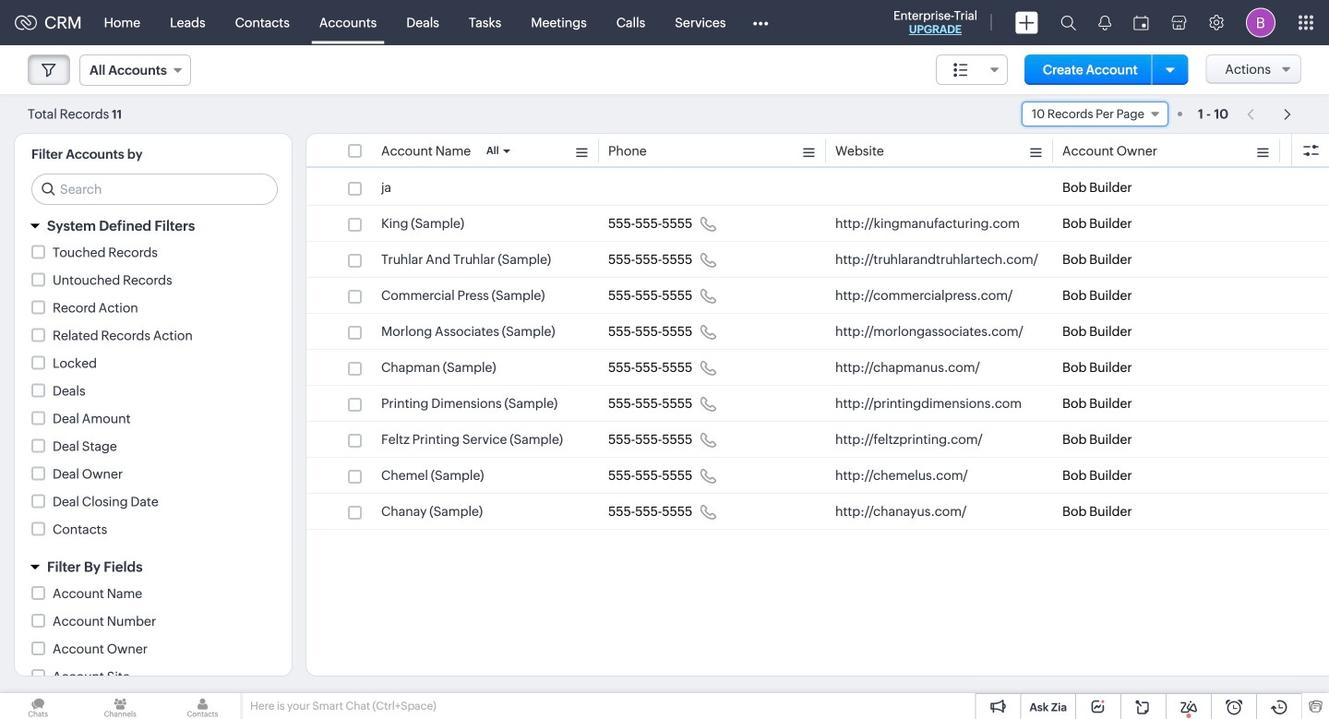 Task type: vqa. For each thing, say whether or not it's contained in the screenshot.
Signals element
yes



Task type: describe. For each thing, give the bounding box(es) containing it.
profile image
[[1246, 8, 1276, 37]]

signals image
[[1099, 15, 1112, 30]]

contacts image
[[165, 693, 241, 719]]

search image
[[1061, 15, 1077, 30]]

Search text field
[[32, 175, 277, 204]]

search element
[[1050, 0, 1088, 45]]

create menu image
[[1016, 12, 1039, 34]]

channels image
[[82, 693, 158, 719]]

Other Modules field
[[741, 8, 781, 37]]

create menu element
[[1005, 0, 1050, 45]]

logo image
[[15, 15, 37, 30]]

calendar image
[[1134, 15, 1150, 30]]



Task type: locate. For each thing, give the bounding box(es) containing it.
size image
[[954, 62, 969, 78]]

row group
[[307, 170, 1330, 530]]

chats image
[[0, 693, 76, 719]]

profile element
[[1235, 0, 1287, 45]]

None field
[[79, 54, 191, 86], [936, 54, 1008, 85], [1022, 102, 1169, 126], [79, 54, 191, 86], [1022, 102, 1169, 126]]

signals element
[[1088, 0, 1123, 45]]

none field size
[[936, 54, 1008, 85]]



